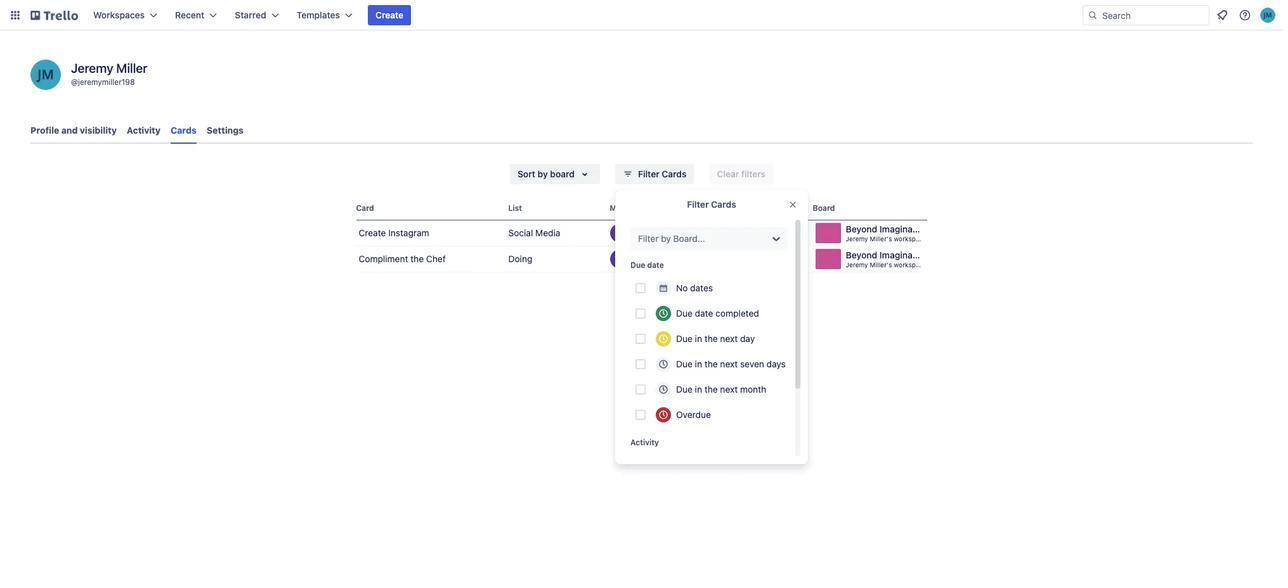 Task type: vqa. For each thing, say whether or not it's contained in the screenshot.
Due in the next month
yes



Task type: describe. For each thing, give the bounding box(es) containing it.
due down clear
[[718, 204, 733, 213]]

1 beyond from the top
[[846, 224, 878, 235]]

1 imagination from the top
[[880, 224, 929, 235]]

activity link
[[127, 119, 160, 142]]

2 vertical spatial jeremy
[[846, 261, 868, 269]]

2 miller's from the top
[[870, 261, 892, 269]]

0 vertical spatial due date
[[718, 204, 751, 213]]

filter by board...
[[638, 233, 705, 244]]

templates button
[[289, 5, 360, 25]]

board
[[550, 169, 575, 180]]

due right terry turtle (terryturtle) icon at the top left of the page
[[631, 261, 645, 270]]

in for due in the next month
[[695, 384, 702, 395]]

sort
[[518, 169, 535, 180]]

doing
[[508, 254, 533, 265]]

jeremy inside jeremy miller @ jeremymiller198
[[71, 61, 113, 75]]

2 beyond from the top
[[846, 250, 878, 261]]

no dates
[[676, 283, 713, 294]]

visibility
[[80, 125, 117, 136]]

1 vertical spatial filter cards
[[687, 199, 736, 210]]

0 vertical spatial jeremy miller (jeremymiller198) image
[[1261, 8, 1276, 23]]

cards inside filter cards button
[[662, 169, 687, 180]]

create instagram
[[359, 228, 429, 239]]

cards link
[[171, 119, 197, 144]]

social media
[[508, 228, 560, 239]]

due date completed
[[676, 308, 759, 319]]

1 miller's from the top
[[870, 235, 892, 243]]

social
[[508, 228, 533, 239]]

create button
[[368, 5, 411, 25]]

2 horizontal spatial cards
[[711, 199, 736, 210]]

the for due in the next month
[[705, 384, 718, 395]]

due down due date completed
[[676, 334, 693, 344]]

clear
[[717, 169, 739, 180]]

due in the next seven days
[[676, 359, 786, 370]]

overdue
[[676, 410, 711, 421]]

due up overdue
[[676, 384, 693, 395]]

2 imagination from the top
[[880, 250, 929, 261]]

next for seven
[[720, 359, 738, 370]]

workspaces
[[93, 10, 145, 20]]

create for create
[[376, 10, 404, 20]]

2 beyond imagination jeremy miller's workspace from the top
[[846, 250, 929, 269]]

1 workspace from the top
[[894, 235, 927, 243]]

create for create instagram
[[359, 228, 386, 239]]

starred button
[[227, 5, 287, 25]]

recent
[[175, 10, 204, 20]]

jeremy miller (jeremymiller198) image
[[626, 250, 646, 269]]

compliment the chef link
[[356, 247, 503, 272]]

1 beyond imagination jeremy miller's workspace from the top
[[846, 224, 929, 243]]

clear filters button
[[710, 164, 773, 185]]

no
[[676, 283, 688, 294]]

workspaces button
[[86, 5, 165, 25]]

filter inside button
[[638, 169, 660, 180]]

the for due in the next seven days
[[705, 359, 718, 370]]

in for due in the next seven days
[[695, 359, 702, 370]]

days
[[767, 359, 786, 370]]

1 vertical spatial jeremy
[[846, 235, 868, 243]]

the for due in the next day
[[705, 334, 718, 344]]

recent button
[[168, 5, 225, 25]]

card
[[356, 204, 374, 213]]

by for sort
[[538, 169, 548, 180]]



Task type: locate. For each thing, give the bounding box(es) containing it.
2 vertical spatial date
[[695, 308, 713, 319]]

ruby anderson (rubyanderson7) image
[[643, 250, 662, 269]]

the down due in the next day
[[705, 359, 718, 370]]

terry turtle (terryturtle) image
[[610, 224, 629, 243]]

2 next from the top
[[720, 359, 738, 370]]

jeremymiller198
[[78, 77, 135, 87]]

1 next from the top
[[720, 334, 738, 344]]

3 in from the top
[[695, 384, 702, 395]]

media
[[536, 228, 560, 239]]

@
[[71, 77, 78, 87]]

1 vertical spatial beyond
[[846, 250, 878, 261]]

0 vertical spatial by
[[538, 169, 548, 180]]

2 in from the top
[[695, 359, 702, 370]]

the up overdue
[[705, 384, 718, 395]]

and
[[61, 125, 78, 136]]

starred
[[235, 10, 266, 20]]

1 vertical spatial in
[[695, 359, 702, 370]]

in down due date completed
[[695, 334, 702, 344]]

0 vertical spatial cards
[[171, 125, 197, 136]]

seven
[[740, 359, 764, 370]]

the left chef
[[411, 254, 424, 265]]

filter up ruby anderson (rubyanderson7) image
[[638, 233, 659, 244]]

0 vertical spatial in
[[695, 334, 702, 344]]

0 vertical spatial imagination
[[880, 224, 929, 235]]

1 vertical spatial activity
[[631, 438, 659, 448]]

2 vertical spatial filter
[[638, 233, 659, 244]]

next
[[720, 334, 738, 344], [720, 359, 738, 370], [720, 384, 738, 395]]

filter cards up members
[[638, 169, 687, 180]]

2 workspace from the top
[[894, 261, 927, 269]]

due down no
[[676, 308, 693, 319]]

1 horizontal spatial date
[[695, 308, 713, 319]]

1 vertical spatial imagination
[[880, 250, 929, 261]]

filter up members
[[638, 169, 660, 180]]

0 horizontal spatial activity
[[127, 125, 160, 136]]

1 vertical spatial miller's
[[870, 261, 892, 269]]

next for day
[[720, 334, 738, 344]]

0 vertical spatial filter cards
[[638, 169, 687, 180]]

jeremy miller (jeremymiller198) image right open information menu image
[[1261, 8, 1276, 23]]

filter cards down clear
[[687, 199, 736, 210]]

2 vertical spatial jeremy miller (jeremymiller198) image
[[626, 224, 646, 243]]

0 vertical spatial next
[[720, 334, 738, 344]]

jeremy miller (jeremymiller198) image up jeremy miller (jeremymiller198) image
[[626, 224, 646, 243]]

0 vertical spatial activity
[[127, 125, 160, 136]]

in
[[695, 334, 702, 344], [695, 359, 702, 370], [695, 384, 702, 395]]

0 horizontal spatial cards
[[171, 125, 197, 136]]

1 vertical spatial next
[[720, 359, 738, 370]]

jeremy
[[71, 61, 113, 75], [846, 235, 868, 243], [846, 261, 868, 269]]

jeremy miller (jeremymiller198) image
[[1261, 8, 1276, 23], [30, 60, 61, 90], [626, 224, 646, 243]]

by
[[538, 169, 548, 180], [661, 233, 671, 244]]

1 vertical spatial workspace
[[894, 261, 927, 269]]

board...
[[674, 233, 705, 244]]

profile
[[30, 125, 59, 136]]

1 in from the top
[[695, 334, 702, 344]]

create
[[376, 10, 404, 20], [359, 228, 386, 239]]

2 vertical spatial next
[[720, 384, 738, 395]]

1 horizontal spatial activity
[[631, 438, 659, 448]]

profile and visibility
[[30, 125, 117, 136]]

date down clear filters button
[[735, 204, 751, 213]]

next left the day
[[720, 334, 738, 344]]

0 horizontal spatial due date
[[631, 261, 664, 270]]

instagram
[[388, 228, 429, 239]]

1 vertical spatial jeremy miller (jeremymiller198) image
[[30, 60, 61, 90]]

2 horizontal spatial date
[[735, 204, 751, 213]]

next for month
[[720, 384, 738, 395]]

miller
[[116, 61, 147, 75]]

switch to… image
[[9, 9, 22, 22]]

cards
[[171, 125, 197, 136], [662, 169, 687, 180], [711, 199, 736, 210]]

0 horizontal spatial by
[[538, 169, 548, 180]]

due in the next month
[[676, 384, 766, 395]]

date right jeremy miller (jeremymiller198) image
[[647, 261, 664, 270]]

0 vertical spatial workspace
[[894, 235, 927, 243]]

activity
[[127, 125, 160, 136], [631, 438, 659, 448]]

miller's
[[870, 235, 892, 243], [870, 261, 892, 269]]

dates
[[690, 283, 713, 294]]

1 vertical spatial filter
[[687, 199, 709, 210]]

2 horizontal spatial jeremy miller (jeremymiller198) image
[[1261, 8, 1276, 23]]

1 horizontal spatial jeremy miller (jeremymiller198) image
[[626, 224, 646, 243]]

primary element
[[0, 0, 1283, 30]]

by for filter
[[661, 233, 671, 244]]

2 vertical spatial in
[[695, 384, 702, 395]]

back to home image
[[30, 5, 78, 25]]

cards left clear
[[662, 169, 687, 180]]

0 horizontal spatial jeremy miller (jeremymiller198) image
[[30, 60, 61, 90]]

open information menu image
[[1239, 9, 1252, 22]]

1 horizontal spatial filter cards
[[687, 199, 736, 210]]

0 horizontal spatial date
[[647, 261, 664, 270]]

filter cards button
[[615, 164, 694, 185]]

in for due in the next day
[[695, 334, 702, 344]]

create inside button
[[376, 10, 404, 20]]

completed
[[716, 308, 759, 319]]

filter up board...
[[687, 199, 709, 210]]

0 vertical spatial create
[[376, 10, 404, 20]]

0 notifications image
[[1215, 8, 1230, 23]]

chef
[[426, 254, 446, 265]]

the inside the compliment the chef link
[[411, 254, 424, 265]]

in up overdue
[[695, 384, 702, 395]]

0 vertical spatial miller's
[[870, 235, 892, 243]]

jeremy miller @ jeremymiller198
[[71, 61, 147, 87]]

due date down clear filters button
[[718, 204, 751, 213]]

compliment
[[359, 254, 408, 265]]

day
[[740, 334, 755, 344]]

0 vertical spatial filter
[[638, 169, 660, 180]]

filter
[[638, 169, 660, 180], [687, 199, 709, 210], [638, 233, 659, 244]]

filter cards
[[638, 169, 687, 180], [687, 199, 736, 210]]

imagination
[[880, 224, 929, 235], [880, 250, 929, 261]]

beyond imagination jeremy miller's workspace
[[846, 224, 929, 243], [846, 250, 929, 269]]

by inside popup button
[[538, 169, 548, 180]]

1 vertical spatial due date
[[631, 261, 664, 270]]

in down due in the next day
[[695, 359, 702, 370]]

due down due in the next day
[[676, 359, 693, 370]]

0 vertical spatial date
[[735, 204, 751, 213]]

sort by board
[[518, 169, 575, 180]]

profile and visibility link
[[30, 119, 117, 142]]

filter cards inside button
[[638, 169, 687, 180]]

1 vertical spatial cards
[[662, 169, 687, 180]]

by left board...
[[661, 233, 671, 244]]

due date right terry turtle (terryturtle) icon at the top left of the page
[[631, 261, 664, 270]]

members
[[610, 204, 645, 213]]

close popover image
[[788, 200, 798, 210]]

clear filters
[[717, 169, 766, 180]]

date
[[735, 204, 751, 213], [647, 261, 664, 270], [695, 308, 713, 319]]

1 horizontal spatial due date
[[718, 204, 751, 213]]

settings
[[207, 125, 244, 136]]

next left the month
[[720, 384, 738, 395]]

templates
[[297, 10, 340, 20]]

cards right activity link
[[171, 125, 197, 136]]

cards down clear
[[711, 199, 736, 210]]

due in the next day
[[676, 334, 755, 344]]

1 horizontal spatial cards
[[662, 169, 687, 180]]

1 horizontal spatial by
[[661, 233, 671, 244]]

0 vertical spatial beyond
[[846, 224, 878, 235]]

1 vertical spatial beyond imagination jeremy miller's workspace
[[846, 250, 929, 269]]

list
[[508, 204, 522, 213]]

1 vertical spatial by
[[661, 233, 671, 244]]

0 vertical spatial jeremy
[[71, 61, 113, 75]]

create instagram link
[[356, 221, 503, 246]]

date down dates
[[695, 308, 713, 319]]

2 vertical spatial cards
[[711, 199, 736, 210]]

by right sort
[[538, 169, 548, 180]]

0 horizontal spatial filter cards
[[638, 169, 687, 180]]

due date
[[718, 204, 751, 213], [631, 261, 664, 270]]

terry turtle (terryturtle) image
[[610, 250, 629, 269]]

the down due date completed
[[705, 334, 718, 344]]

1 vertical spatial create
[[359, 228, 386, 239]]

beyond
[[846, 224, 878, 235], [846, 250, 878, 261]]

Search field
[[1098, 6, 1209, 25]]

workspace
[[894, 235, 927, 243], [894, 261, 927, 269]]

search image
[[1088, 10, 1098, 20]]

settings link
[[207, 119, 244, 142]]

jeremy miller (jeremymiller198) image left @
[[30, 60, 61, 90]]

0 vertical spatial beyond imagination jeremy miller's workspace
[[846, 224, 929, 243]]

next left seven
[[720, 359, 738, 370]]

due
[[718, 204, 733, 213], [631, 261, 645, 270], [676, 308, 693, 319], [676, 334, 693, 344], [676, 359, 693, 370], [676, 384, 693, 395]]

month
[[740, 384, 766, 395]]

sort by board button
[[510, 164, 600, 185]]

compliment the chef
[[359, 254, 446, 265]]

filters
[[742, 169, 766, 180]]

the
[[411, 254, 424, 265], [705, 334, 718, 344], [705, 359, 718, 370], [705, 384, 718, 395]]

board
[[813, 204, 835, 213]]

1 vertical spatial date
[[647, 261, 664, 270]]

3 next from the top
[[720, 384, 738, 395]]



